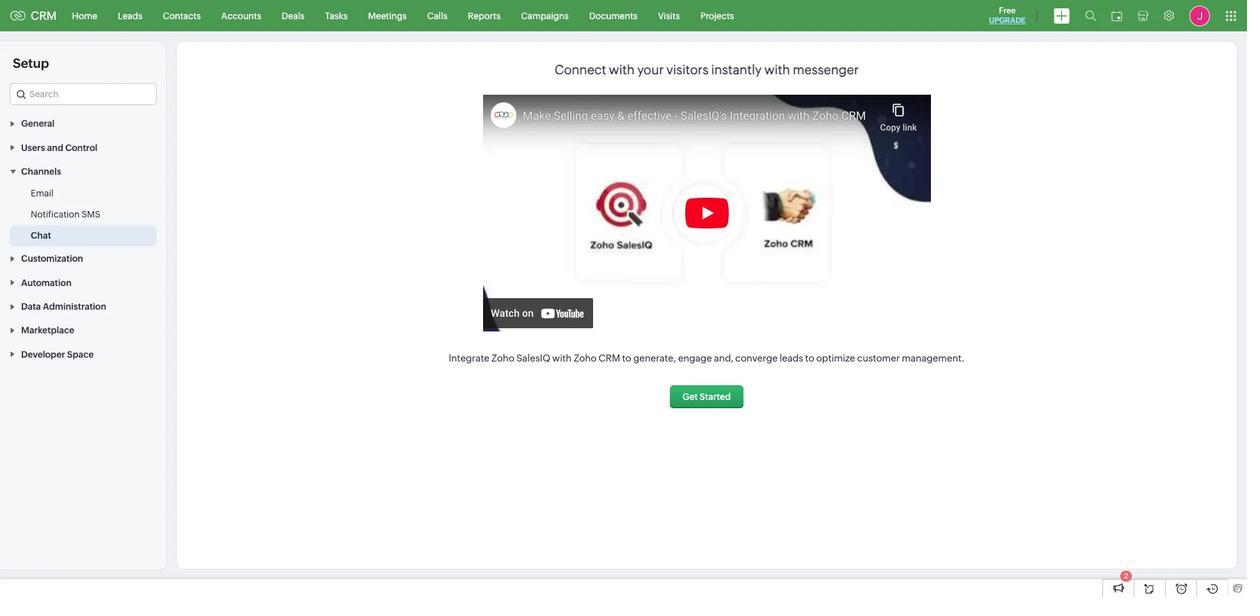 Task type: describe. For each thing, give the bounding box(es) containing it.
salesiq
[[517, 353, 551, 364]]

marketplace button
[[0, 318, 166, 342]]

2 horizontal spatial with
[[765, 62, 791, 77]]

search element
[[1078, 0, 1104, 31]]

create menu image
[[1054, 8, 1070, 23]]

developer space
[[21, 349, 94, 360]]

marketplace
[[21, 325, 74, 336]]

data
[[21, 302, 41, 312]]

accounts link
[[211, 0, 272, 31]]

documents
[[590, 11, 638, 21]]

documents link
[[579, 0, 648, 31]]

1 to from the left
[[623, 353, 632, 364]]

management.
[[902, 353, 965, 364]]

accounts
[[221, 11, 261, 21]]

notification sms
[[31, 209, 101, 220]]

data administration button
[[0, 294, 166, 318]]

generate,
[[634, 353, 676, 364]]

connect with your visitors instantly with messenger
[[555, 62, 859, 77]]

1 zoho from the left
[[492, 353, 515, 364]]

tasks link
[[315, 0, 358, 31]]

general
[[21, 119, 55, 129]]

chat link
[[31, 229, 51, 242]]

0 horizontal spatial with
[[553, 353, 572, 364]]

users and control button
[[0, 135, 166, 159]]

and
[[47, 143, 63, 153]]

visits
[[658, 11, 680, 21]]

data administration
[[21, 302, 106, 312]]

integrate zoho salesiq with zoho crm to generate, engage and, converge leads to optimize customer management.
[[449, 353, 965, 364]]

notification sms link
[[31, 208, 101, 221]]

campaigns
[[521, 11, 569, 21]]

messenger
[[793, 62, 859, 77]]

free upgrade
[[990, 6, 1026, 25]]

customization button
[[0, 247, 166, 270]]

2
[[1125, 572, 1129, 580]]

developer space button
[[0, 342, 166, 366]]

engage
[[678, 353, 712, 364]]

2 to from the left
[[806, 353, 815, 364]]

2 zoho from the left
[[574, 353, 597, 364]]

setup
[[13, 56, 49, 70]]

projects
[[701, 11, 734, 21]]

profile image
[[1190, 5, 1211, 26]]

home link
[[62, 0, 108, 31]]

campaigns link
[[511, 0, 579, 31]]

users
[[21, 143, 45, 153]]

general button
[[0, 111, 166, 135]]

chat
[[31, 230, 51, 241]]

control
[[65, 143, 98, 153]]



Task type: locate. For each thing, give the bounding box(es) containing it.
automation
[[21, 278, 72, 288]]

free
[[1000, 6, 1016, 15]]

sms
[[82, 209, 101, 220]]

leads link
[[108, 0, 153, 31]]

contacts link
[[153, 0, 211, 31]]

get
[[683, 392, 698, 402]]

and,
[[714, 353, 734, 364]]

projects link
[[691, 0, 745, 31]]

None field
[[10, 83, 157, 105]]

email
[[31, 188, 54, 198]]

with
[[609, 62, 635, 77], [765, 62, 791, 77], [553, 353, 572, 364]]

customer
[[858, 353, 900, 364]]

deals
[[282, 11, 305, 21]]

with right the salesiq
[[553, 353, 572, 364]]

1 horizontal spatial with
[[609, 62, 635, 77]]

reports link
[[458, 0, 511, 31]]

channels region
[[0, 183, 166, 247]]

1 horizontal spatial crm
[[599, 353, 621, 364]]

reports
[[468, 11, 501, 21]]

administration
[[43, 302, 106, 312]]

visitors
[[667, 62, 709, 77]]

home
[[72, 11, 97, 21]]

zoho right the salesiq
[[574, 353, 597, 364]]

get started
[[683, 392, 731, 402]]

integrate
[[449, 353, 490, 364]]

crm
[[31, 9, 57, 22], [599, 353, 621, 364]]

to left generate,
[[623, 353, 632, 364]]

instantly
[[712, 62, 762, 77]]

leads
[[780, 353, 804, 364]]

developer
[[21, 349, 65, 360]]

meetings link
[[358, 0, 417, 31]]

tasks
[[325, 11, 348, 21]]

upgrade
[[990, 16, 1026, 25]]

converge
[[736, 353, 778, 364]]

0 horizontal spatial crm
[[31, 9, 57, 22]]

calendar image
[[1112, 11, 1123, 21]]

notification
[[31, 209, 80, 220]]

calls
[[427, 11, 448, 21]]

leads
[[118, 11, 143, 21]]

customization
[[21, 254, 83, 264]]

contacts
[[163, 11, 201, 21]]

profile element
[[1182, 0, 1218, 31]]

calls link
[[417, 0, 458, 31]]

crm link
[[10, 9, 57, 22]]

1 horizontal spatial to
[[806, 353, 815, 364]]

crm left generate,
[[599, 353, 621, 364]]

1 horizontal spatial zoho
[[574, 353, 597, 364]]

visits link
[[648, 0, 691, 31]]

crm left home link
[[31, 9, 57, 22]]

connect
[[555, 62, 607, 77]]

deals link
[[272, 0, 315, 31]]

automation button
[[0, 270, 166, 294]]

search image
[[1086, 10, 1097, 21]]

with right instantly
[[765, 62, 791, 77]]

0 horizontal spatial to
[[623, 353, 632, 364]]

space
[[67, 349, 94, 360]]

to
[[623, 353, 632, 364], [806, 353, 815, 364]]

optimize
[[817, 353, 856, 364]]

with left your
[[609, 62, 635, 77]]

Search text field
[[10, 84, 156, 104]]

your
[[638, 62, 664, 77]]

to right leads at right bottom
[[806, 353, 815, 364]]

0 vertical spatial crm
[[31, 9, 57, 22]]

meetings
[[368, 11, 407, 21]]

zoho left the salesiq
[[492, 353, 515, 364]]

email link
[[31, 187, 54, 200]]

zoho
[[492, 353, 515, 364], [574, 353, 597, 364]]

users and control
[[21, 143, 98, 153]]

started
[[700, 392, 731, 402]]

get started button
[[670, 385, 744, 408]]

0 horizontal spatial zoho
[[492, 353, 515, 364]]

channels
[[21, 166, 61, 177]]

1 vertical spatial crm
[[599, 353, 621, 364]]

channels button
[[0, 159, 166, 183]]

create menu element
[[1047, 0, 1078, 31]]



Task type: vqa. For each thing, say whether or not it's contained in the screenshot.
hide
no



